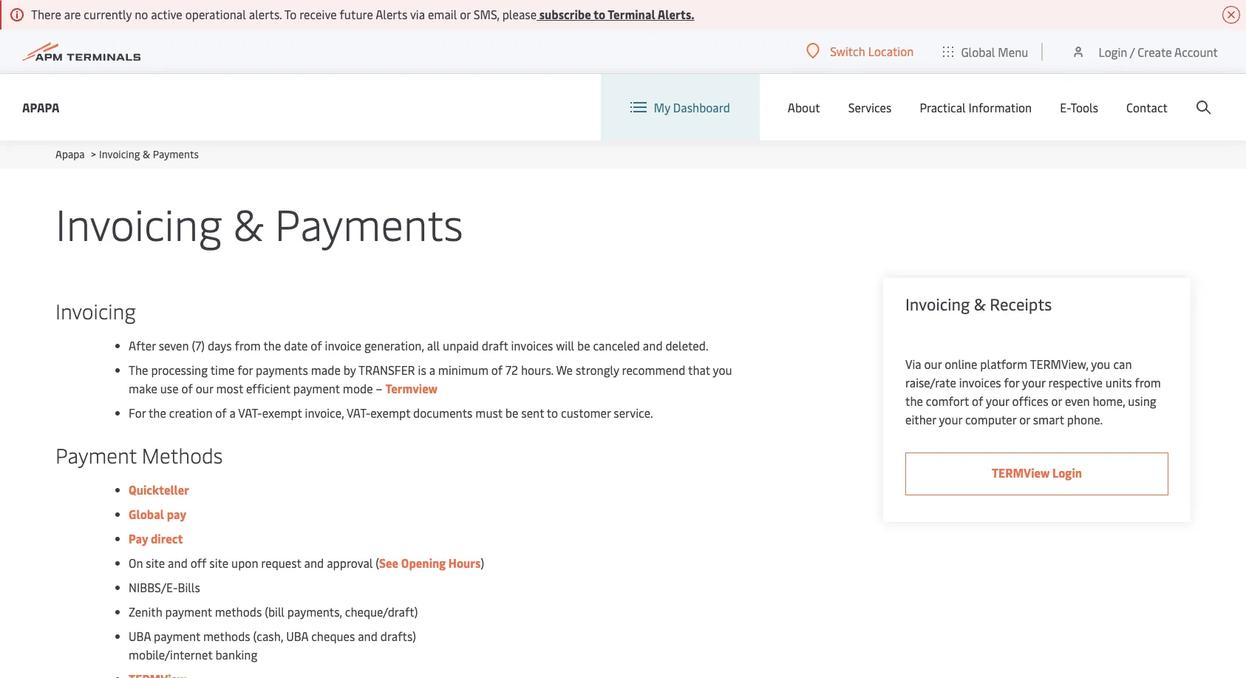 Task type: vqa. For each thing, say whether or not it's contained in the screenshot.
Login to the right
yes



Task type: describe. For each thing, give the bounding box(es) containing it.
of down most
[[215, 405, 227, 421]]

banking
[[216, 646, 258, 663]]

that
[[688, 362, 711, 378]]

on site and off site upon request and approval ( see opening hours )
[[129, 555, 484, 571]]

methods
[[142, 441, 223, 469]]

0 horizontal spatial payments
[[153, 147, 199, 161]]

on
[[129, 555, 143, 571]]

practical information
[[920, 99, 1033, 115]]

cheque/draft)
[[345, 603, 418, 620]]

1 vertical spatial or
[[1052, 393, 1063, 409]]

you inside the processing time for payments made by transfer is a minimum of 72 hours. we strongly recommend that you make use of our most efficient payment mode –
[[713, 362, 733, 378]]

uba payment methods (cash, uba cheques and drafts) mobile/internet banking
[[129, 628, 416, 663]]

invoicing & receipts
[[906, 293, 1053, 315]]

2 uba from the left
[[286, 628, 309, 644]]

of right the use
[[182, 380, 193, 396]]

–
[[376, 380, 383, 396]]

invoicing right >
[[99, 147, 140, 161]]

units
[[1106, 374, 1133, 390]]

cheques
[[311, 628, 355, 644]]

1 site from the left
[[146, 555, 165, 571]]

via
[[906, 356, 922, 372]]

alerts.
[[249, 6, 282, 22]]

the processing time for payments made by transfer is a minimum of 72 hours. we strongly recommend that you make use of our most efficient payment mode –
[[129, 362, 733, 396]]

(cash,
[[253, 628, 283, 644]]

the inside via our online platform termview, you can raise/rate invoices for your respective units from the comfort of your offices or even home, using either your computer or smart phone.
[[906, 393, 924, 409]]

invoices inside via our online platform termview, you can raise/rate invoices for your respective units from the comfort of your offices or even home, using either your computer or smart phone.
[[960, 374, 1002, 390]]

my dashboard
[[654, 99, 730, 115]]

see
[[379, 555, 399, 571]]

home,
[[1093, 393, 1126, 409]]

pay direct link
[[129, 530, 183, 546]]

after seven (7) days from the date of invoice generation, all unpaid draft invoices will be canceled and deleted.
[[129, 337, 711, 353]]

0 vertical spatial &
[[143, 147, 150, 161]]

1 horizontal spatial the
[[264, 337, 281, 353]]

time
[[211, 362, 235, 378]]

login / create account link
[[1072, 30, 1219, 73]]

)
[[481, 555, 484, 571]]

are
[[64, 6, 81, 22]]

e-tools button
[[1061, 74, 1099, 141]]

global for global menu
[[962, 43, 996, 60]]

payment for (bill payments,
[[165, 603, 212, 620]]

for
[[129, 405, 146, 421]]

made
[[311, 362, 341, 378]]

contact
[[1127, 99, 1168, 115]]

0 horizontal spatial the
[[149, 405, 166, 421]]

pay
[[129, 530, 148, 546]]

processing
[[151, 362, 208, 378]]

quickteller
[[129, 481, 189, 498]]

2 site from the left
[[210, 555, 229, 571]]

1 exempt from the left
[[262, 405, 302, 421]]

login inside login / create account link
[[1099, 43, 1128, 60]]

for inside the processing time for payments made by transfer is a minimum of 72 hours. we strongly recommend that you make use of our most efficient payment mode –
[[238, 362, 253, 378]]

contact button
[[1127, 74, 1168, 141]]

minimum
[[438, 362, 489, 378]]

practical information button
[[920, 74, 1033, 141]]

online
[[945, 356, 978, 372]]

termview
[[992, 464, 1050, 481]]

raise/rate
[[906, 374, 957, 390]]

hours
[[449, 555, 481, 571]]

a inside the processing time for payments made by transfer is a minimum of 72 hours. we strongly recommend that you make use of our most efficient payment mode –
[[429, 362, 436, 378]]

mobile/internet
[[129, 646, 213, 663]]

generation,
[[365, 337, 424, 353]]

0 horizontal spatial from
[[235, 337, 261, 353]]

days
[[208, 337, 232, 353]]

global menu
[[962, 43, 1029, 60]]

be canceled
[[578, 337, 640, 353]]

termview login link
[[906, 453, 1169, 495]]

0 vertical spatial your
[[1023, 374, 1046, 390]]

future
[[340, 6, 373, 22]]

methods for (bill payments,
[[215, 603, 262, 620]]

global for global pay
[[129, 506, 164, 522]]

2 exempt from the left
[[371, 405, 411, 421]]

operational
[[185, 6, 246, 22]]

login inside termview login link
[[1053, 464, 1083, 481]]

date
[[284, 337, 308, 353]]

can
[[1114, 356, 1133, 372]]

invoicing for invoicing & payments
[[55, 194, 222, 252]]

(7)
[[192, 337, 205, 353]]

by
[[344, 362, 356, 378]]

1 uba from the left
[[129, 628, 151, 644]]

from inside via our online platform termview, you can raise/rate invoices for your respective units from the comfort of your offices or even home, using either your computer or smart phone.
[[1136, 374, 1162, 390]]

hours.
[[521, 362, 554, 378]]

you inside via our online platform termview, you can raise/rate invoices for your respective units from the comfort of your offices or even home, using either your computer or smart phone.
[[1092, 356, 1111, 372]]

subscribe to terminal alerts. link
[[537, 6, 695, 22]]

& for invoicing & payments
[[233, 194, 264, 252]]

my
[[654, 99, 671, 115]]

bills
[[178, 579, 200, 595]]

deleted.
[[666, 337, 709, 353]]

creation
[[169, 405, 213, 421]]

no
[[135, 6, 148, 22]]

upon
[[232, 555, 258, 571]]

and left off
[[168, 555, 188, 571]]

1 vertical spatial a
[[230, 405, 236, 421]]

nibbs/e-bills
[[129, 579, 200, 595]]

1 vertical spatial your
[[986, 393, 1010, 409]]

direct
[[151, 530, 183, 546]]

global pay
[[129, 506, 186, 522]]

offices
[[1013, 393, 1049, 409]]

0 horizontal spatial to
[[547, 405, 558, 421]]

pay direct
[[129, 530, 183, 546]]

for inside via our online platform termview, you can raise/rate invoices for your respective units from the comfort of your offices or even home, using either your computer or smart phone.
[[1005, 374, 1020, 390]]

invoicing & payments
[[55, 194, 464, 252]]

seven
[[159, 337, 189, 353]]

receipts
[[990, 293, 1053, 315]]

dashboard
[[674, 99, 730, 115]]

receive
[[300, 6, 337, 22]]

unpaid
[[443, 337, 479, 353]]

payments
[[256, 362, 308, 378]]

via
[[410, 6, 425, 22]]

termview,
[[1031, 356, 1089, 372]]

information
[[969, 99, 1033, 115]]

(
[[376, 555, 379, 571]]

the
[[129, 362, 148, 378]]

transfer
[[359, 362, 415, 378]]



Task type: locate. For each thing, give the bounding box(es) containing it.
2 horizontal spatial the
[[906, 393, 924, 409]]

methods inside uba payment methods (cash, uba cheques and drafts) mobile/internet banking
[[203, 628, 250, 644]]

1 horizontal spatial uba
[[286, 628, 309, 644]]

to right sent
[[547, 405, 558, 421]]

0 vertical spatial payment
[[293, 380, 340, 396]]

payment methods
[[55, 441, 223, 469]]

1 horizontal spatial invoices
[[960, 374, 1002, 390]]

uba
[[129, 628, 151, 644], [286, 628, 309, 644]]

drafts)
[[381, 628, 416, 644]]

apapa for apapa > invoicing & payments
[[55, 147, 85, 161]]

2 vat- from the left
[[347, 405, 371, 421]]

0 vertical spatial to
[[594, 6, 606, 22]]

1 vertical spatial payments
[[275, 194, 464, 252]]

please
[[503, 6, 537, 22]]

0 vertical spatial login
[[1099, 43, 1128, 60]]

payment
[[55, 441, 137, 469]]

global inside global menu button
[[962, 43, 996, 60]]

1 vertical spatial apapa
[[55, 147, 85, 161]]

exempt down "efficient"
[[262, 405, 302, 421]]

termview login
[[992, 464, 1083, 481]]

1 horizontal spatial vat-
[[347, 405, 371, 421]]

from right days
[[235, 337, 261, 353]]

our up raise/rate
[[925, 356, 942, 372]]

methods for (cash,
[[203, 628, 250, 644]]

invoicing down apapa > invoicing & payments
[[55, 194, 222, 252]]

payment up mobile/internet
[[154, 628, 201, 644]]

1 vertical spatial to
[[547, 405, 558, 421]]

your
[[1023, 374, 1046, 390], [986, 393, 1010, 409], [939, 411, 963, 427]]

&
[[143, 147, 150, 161], [233, 194, 264, 252], [974, 293, 986, 315]]

respective
[[1049, 374, 1103, 390]]

e-
[[1061, 99, 1071, 115]]

approval
[[327, 555, 373, 571]]

using
[[1129, 393, 1157, 409]]

or left sms,
[[460, 6, 471, 22]]

& for invoicing & receipts
[[974, 293, 986, 315]]

methods
[[215, 603, 262, 620], [203, 628, 250, 644]]

via our online platform termview, you can raise/rate invoices for your respective units from the comfort of your offices or even home, using either your computer or smart phone.
[[906, 356, 1162, 427]]

we
[[556, 362, 573, 378]]

1 horizontal spatial from
[[1136, 374, 1162, 390]]

switch
[[831, 43, 866, 59]]

2 horizontal spatial &
[[974, 293, 986, 315]]

about button
[[788, 74, 821, 141]]

your down comfort
[[939, 411, 963, 427]]

1 vertical spatial &
[[233, 194, 264, 252]]

a right the is
[[429, 362, 436, 378]]

0 vertical spatial global
[[962, 43, 996, 60]]

nibbs/e-
[[129, 579, 178, 595]]

be
[[506, 405, 519, 421]]

termview
[[386, 380, 438, 396]]

my dashboard button
[[631, 74, 730, 141]]

1 horizontal spatial a
[[429, 362, 436, 378]]

1 vat- from the left
[[238, 405, 262, 421]]

uba down (bill payments,
[[286, 628, 309, 644]]

a down most
[[230, 405, 236, 421]]

1 vertical spatial invoices
[[960, 374, 1002, 390]]

see opening hours link
[[379, 555, 481, 571]]

services
[[849, 99, 892, 115]]

you left can
[[1092, 356, 1111, 372]]

vat- down mode
[[347, 405, 371, 421]]

1 horizontal spatial global
[[962, 43, 996, 60]]

there are currently no active operational alerts. to receive future alerts via email or sms, please subscribe to terminal alerts.
[[31, 6, 695, 22]]

1 horizontal spatial exempt
[[371, 405, 411, 421]]

or down offices
[[1020, 411, 1031, 427]]

all
[[427, 337, 440, 353]]

login left /
[[1099, 43, 1128, 60]]

platform
[[981, 356, 1028, 372]]

2 vertical spatial payment
[[154, 628, 201, 644]]

and down cheque/draft)
[[358, 628, 378, 644]]

or
[[460, 6, 471, 22], [1052, 393, 1063, 409], [1020, 411, 1031, 427]]

sms,
[[474, 6, 500, 22]]

/
[[1131, 43, 1135, 60]]

login right termview at the right bottom of the page
[[1053, 464, 1083, 481]]

1 horizontal spatial login
[[1099, 43, 1128, 60]]

0 vertical spatial apapa
[[22, 99, 60, 115]]

from up using
[[1136, 374, 1162, 390]]

1 vertical spatial global
[[129, 506, 164, 522]]

payment down bills
[[165, 603, 212, 620]]

1 vertical spatial our
[[196, 380, 213, 396]]

1 horizontal spatial site
[[210, 555, 229, 571]]

or up smart
[[1052, 393, 1063, 409]]

site right the on
[[146, 555, 165, 571]]

0 horizontal spatial &
[[143, 147, 150, 161]]

draft
[[482, 337, 508, 353]]

global left menu
[[962, 43, 996, 60]]

mode
[[343, 380, 373, 396]]

you right 'that'
[[713, 362, 733, 378]]

2 horizontal spatial your
[[1023, 374, 1046, 390]]

1 horizontal spatial to
[[594, 6, 606, 22]]

currently
[[84, 6, 132, 22]]

alerts
[[376, 6, 408, 22]]

the right for
[[149, 405, 166, 421]]

use
[[160, 380, 179, 396]]

for
[[238, 362, 253, 378], [1005, 374, 1020, 390]]

of
[[311, 337, 322, 353], [492, 362, 503, 378], [182, 380, 193, 396], [972, 393, 984, 409], [215, 405, 227, 421]]

0 horizontal spatial exempt
[[262, 405, 302, 421]]

after
[[129, 337, 156, 353]]

and right request
[[304, 555, 324, 571]]

invoice
[[325, 337, 362, 353]]

0 vertical spatial a
[[429, 362, 436, 378]]

0 horizontal spatial login
[[1053, 464, 1083, 481]]

practical
[[920, 99, 966, 115]]

documents
[[413, 405, 473, 421]]

create
[[1138, 43, 1173, 60]]

the up either
[[906, 393, 924, 409]]

is
[[418, 362, 427, 378]]

of left 72 at left bottom
[[492, 362, 503, 378]]

1 horizontal spatial payments
[[275, 194, 464, 252]]

and up 'strongly recommend'
[[643, 337, 663, 353]]

invoicing up online
[[906, 293, 970, 315]]

1 vertical spatial methods
[[203, 628, 250, 644]]

our inside the processing time for payments made by transfer is a minimum of 72 hours. we strongly recommend that you make use of our most efficient payment mode –
[[196, 380, 213, 396]]

0 horizontal spatial site
[[146, 555, 165, 571]]

global up 'pay'
[[129, 506, 164, 522]]

computer
[[966, 411, 1017, 427]]

request
[[261, 555, 301, 571]]

72
[[506, 362, 518, 378]]

of inside via our online platform termview, you can raise/rate invoices for your respective units from the comfort of your offices or even home, using either your computer or smart phone.
[[972, 393, 984, 409]]

0 horizontal spatial our
[[196, 380, 213, 396]]

our inside via our online platform termview, you can raise/rate invoices for your respective units from the comfort of your offices or even home, using either your computer or smart phone.
[[925, 356, 942, 372]]

2 horizontal spatial or
[[1052, 393, 1063, 409]]

strongly recommend
[[576, 362, 686, 378]]

global
[[962, 43, 996, 60], [129, 506, 164, 522]]

switch location button
[[807, 43, 914, 59]]

from
[[235, 337, 261, 353], [1136, 374, 1162, 390]]

(bill payments,
[[265, 603, 342, 620]]

uba down zenith
[[129, 628, 151, 644]]

and
[[643, 337, 663, 353], [168, 555, 188, 571], [304, 555, 324, 571], [358, 628, 378, 644]]

close alert image
[[1223, 6, 1241, 24]]

site right off
[[210, 555, 229, 571]]

will
[[556, 337, 575, 353]]

for right time on the bottom of the page
[[238, 362, 253, 378]]

0 vertical spatial or
[[460, 6, 471, 22]]

0 vertical spatial payments
[[153, 147, 199, 161]]

payment down made
[[293, 380, 340, 396]]

1 vertical spatial login
[[1053, 464, 1083, 481]]

customer service.
[[561, 405, 653, 421]]

either
[[906, 411, 937, 427]]

apapa > invoicing & payments
[[55, 147, 199, 161]]

payment inside uba payment methods (cash, uba cheques and drafts) mobile/internet banking
[[154, 628, 201, 644]]

0 vertical spatial apapa link
[[22, 98, 60, 116]]

1 horizontal spatial you
[[1092, 356, 1111, 372]]

for down the platform
[[1005, 374, 1020, 390]]

0 vertical spatial invoices
[[511, 337, 553, 353]]

0 vertical spatial our
[[925, 356, 942, 372]]

zenith
[[129, 603, 162, 620]]

0 horizontal spatial global
[[129, 506, 164, 522]]

your up offices
[[1023, 374, 1046, 390]]

1 vertical spatial from
[[1136, 374, 1162, 390]]

exempt down – on the left bottom
[[371, 405, 411, 421]]

vat- down "efficient"
[[238, 405, 262, 421]]

1 vertical spatial apapa link
[[55, 147, 85, 161]]

payment inside the processing time for payments made by transfer is a minimum of 72 hours. we strongly recommend that you make use of our most efficient payment mode –
[[293, 380, 340, 396]]

invoicing up after
[[55, 297, 136, 325]]

must
[[476, 405, 503, 421]]

0 horizontal spatial you
[[713, 362, 733, 378]]

0 horizontal spatial invoices
[[511, 337, 553, 353]]

quickteller link
[[129, 481, 189, 498]]

login
[[1099, 43, 1128, 60], [1053, 464, 1083, 481]]

methods up (cash,
[[215, 603, 262, 620]]

apapa link
[[22, 98, 60, 116], [55, 147, 85, 161]]

1 vertical spatial payment
[[165, 603, 212, 620]]

a
[[429, 362, 436, 378], [230, 405, 236, 421]]

subscribe
[[540, 6, 591, 22]]

e-tools
[[1061, 99, 1099, 115]]

2 vertical spatial or
[[1020, 411, 1031, 427]]

apapa for apapa
[[22, 99, 60, 115]]

account
[[1175, 43, 1219, 60]]

0 vertical spatial methods
[[215, 603, 262, 620]]

1 horizontal spatial &
[[233, 194, 264, 252]]

invoices down online
[[960, 374, 1002, 390]]

2 vertical spatial your
[[939, 411, 963, 427]]

0 vertical spatial from
[[235, 337, 261, 353]]

0 horizontal spatial for
[[238, 362, 253, 378]]

to
[[284, 6, 297, 22]]

0 horizontal spatial or
[[460, 6, 471, 22]]

and inside uba payment methods (cash, uba cheques and drafts) mobile/internet banking
[[358, 628, 378, 644]]

of up computer
[[972, 393, 984, 409]]

invoices up hours.
[[511, 337, 553, 353]]

your up computer
[[986, 393, 1010, 409]]

of right date
[[311, 337, 322, 353]]

switch location
[[831, 43, 914, 59]]

1 horizontal spatial or
[[1020, 411, 1031, 427]]

pay
[[167, 506, 186, 522]]

invoice,
[[305, 405, 344, 421]]

make
[[129, 380, 157, 396]]

invoicing for invoicing & receipts
[[906, 293, 970, 315]]

global pay link
[[129, 506, 186, 522]]

1 horizontal spatial our
[[925, 356, 942, 372]]

0 horizontal spatial your
[[939, 411, 963, 427]]

alerts.
[[658, 6, 695, 22]]

our left most
[[196, 380, 213, 396]]

invoicing for invoicing
[[55, 297, 136, 325]]

2 vertical spatial &
[[974, 293, 986, 315]]

the
[[264, 337, 281, 353], [906, 393, 924, 409], [149, 405, 166, 421]]

0 horizontal spatial uba
[[129, 628, 151, 644]]

0 horizontal spatial a
[[230, 405, 236, 421]]

the left date
[[264, 337, 281, 353]]

1 horizontal spatial your
[[986, 393, 1010, 409]]

payment for (cash,
[[154, 628, 201, 644]]

0 horizontal spatial vat-
[[238, 405, 262, 421]]

1 horizontal spatial for
[[1005, 374, 1020, 390]]

methods up the 'banking'
[[203, 628, 250, 644]]

vat-
[[238, 405, 262, 421], [347, 405, 371, 421]]

to left terminal
[[594, 6, 606, 22]]



